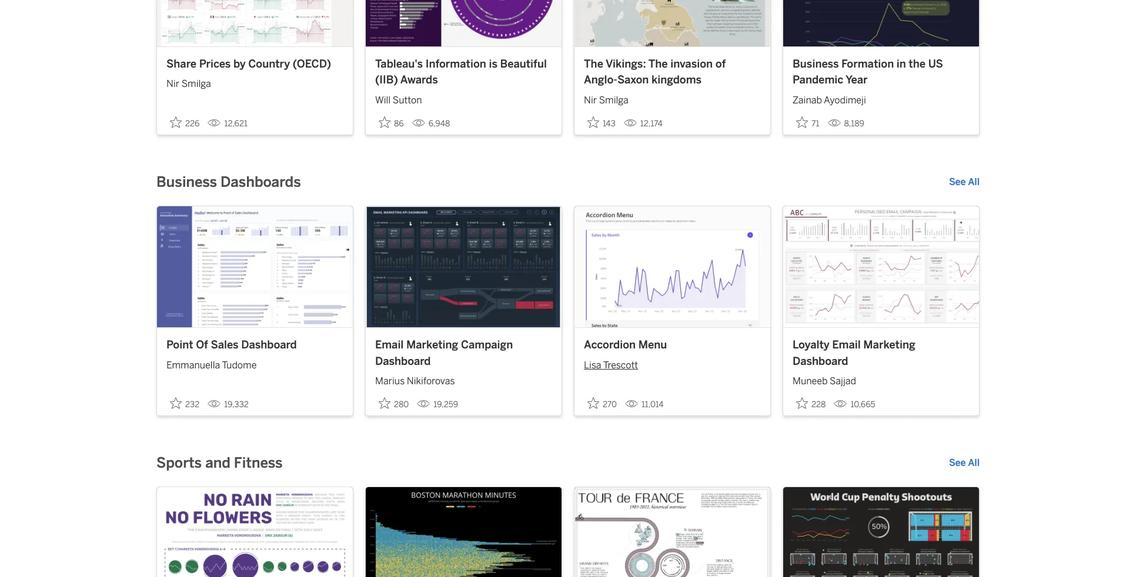 Task type: vqa. For each thing, say whether or not it's contained in the screenshot.


Task type: locate. For each thing, give the bounding box(es) containing it.
business for business dashboards
[[156, 173, 217, 190]]

71
[[811, 119, 819, 129]]

1 horizontal spatial dashboard
[[375, 355, 431, 368]]

‫nir
[[166, 78, 179, 90], [584, 94, 597, 106]]

tudome
[[222, 360, 257, 371]]

‫nir for the vikings: the invasion of anglo-saxon kingdoms
[[584, 94, 597, 106]]

dashboard inside loyalty email marketing dashboard
[[793, 355, 848, 368]]

accordion menu
[[584, 339, 667, 352]]

email inside "email marketing campaign dashboard"
[[375, 339, 404, 352]]

see all
[[949, 176, 980, 187], [949, 458, 980, 469]]

zainab ayodimeji
[[793, 94, 866, 106]]

dashboard inside point of sales dashboard link
[[241, 339, 297, 352]]

see
[[949, 176, 966, 187], [949, 458, 966, 469]]

by
[[233, 58, 246, 70]]

pandemic
[[793, 74, 843, 87]]

2 email from the left
[[832, 339, 861, 352]]

1 see all link from the top
[[949, 175, 980, 189]]

1 horizontal spatial email
[[832, 339, 861, 352]]

tableau's
[[375, 58, 423, 70]]

1 all from the top
[[968, 176, 980, 187]]

dashboard down loyalty
[[793, 355, 848, 368]]

sports
[[156, 455, 202, 472]]

lisa trescott
[[584, 360, 638, 371]]

‫nir smilga‬‎ down share
[[166, 78, 211, 90]]

the
[[909, 58, 926, 70]]

smilga‬‎ down anglo-
[[599, 94, 628, 106]]

Add Favorite button
[[584, 394, 620, 414]]

0 vertical spatial all
[[968, 176, 980, 187]]

business formation in the us pandemic year link
[[793, 56, 970, 89]]

workbook thumbnail image
[[157, 0, 353, 46], [366, 0, 562, 46], [575, 0, 770, 46], [783, 0, 979, 46], [157, 206, 353, 328], [366, 206, 562, 328], [575, 206, 770, 328], [783, 206, 979, 328], [157, 488, 353, 577], [366, 488, 562, 577], [575, 488, 770, 577], [783, 488, 979, 577]]

11,014
[[642, 400, 664, 410]]

add favorite button down the will sutton
[[375, 113, 407, 132]]

the
[[584, 58, 603, 70], [648, 58, 668, 70]]

0 vertical spatial see all link
[[949, 175, 980, 189]]

marketing
[[406, 339, 458, 352], [863, 339, 915, 352]]

marius nikiforovas link
[[375, 370, 552, 389]]

2 marketing from the left
[[863, 339, 915, 352]]

point of sales dashboard link
[[166, 338, 343, 354]]

8,189
[[844, 119, 864, 129]]

1 see from the top
[[949, 176, 966, 187]]

1 vertical spatial see
[[949, 458, 966, 469]]

1 horizontal spatial add favorite button
[[375, 113, 407, 132]]

1 vertical spatial ‫nir smilga‬‎
[[584, 94, 628, 106]]

see all link
[[949, 175, 980, 189], [949, 456, 980, 471]]

‫nir smilga‬‎
[[166, 78, 211, 90], [584, 94, 628, 106]]

see all for business dashboards
[[949, 176, 980, 187]]

business inside business formation in the us pandemic year
[[793, 58, 839, 70]]

menu
[[638, 339, 667, 352]]

8,189 views element
[[823, 114, 869, 133]]

see all sports and fitness element
[[949, 456, 980, 471]]

0 horizontal spatial the
[[584, 58, 603, 70]]

1 vertical spatial see all
[[949, 458, 980, 469]]

Add Favorite button
[[584, 113, 619, 132]]

1 horizontal spatial ‫nir
[[584, 94, 597, 106]]

the up kingdoms
[[648, 58, 668, 70]]

2 see from the top
[[949, 458, 966, 469]]

6,948 views element
[[407, 114, 455, 133]]

business inside heading
[[156, 173, 217, 190]]

2 horizontal spatial dashboard
[[793, 355, 848, 368]]

of
[[715, 58, 726, 70]]

business dashboards
[[156, 173, 301, 190]]

0 horizontal spatial ‫nir smilga‬‎ link
[[166, 72, 343, 91]]

228
[[811, 400, 826, 410]]

email up marius
[[375, 339, 404, 352]]

the up anglo-
[[584, 58, 603, 70]]

1 vertical spatial smilga‬‎
[[599, 94, 628, 106]]

email marketing campaign dashboard link
[[375, 338, 552, 370]]

dashboard up marius nikiforovas
[[375, 355, 431, 368]]

business up pandemic
[[793, 58, 839, 70]]

‫nir smilga‬‎ link down kingdoms
[[584, 89, 761, 107]]

1 horizontal spatial ‫nir smilga‬‎ link
[[584, 89, 761, 107]]

1 vertical spatial see all link
[[949, 456, 980, 471]]

add favorite button left 12,621 in the left top of the page
[[166, 113, 203, 132]]

dashboard inside "email marketing campaign dashboard"
[[375, 355, 431, 368]]

smilga‬‎
[[182, 78, 211, 90], [599, 94, 628, 106]]

0 vertical spatial ‫nir
[[166, 78, 179, 90]]

tableau's information is beautiful (iib) awards link
[[375, 56, 552, 89]]

add favorite button containing 226
[[166, 113, 203, 132]]

1 vertical spatial all
[[968, 458, 980, 469]]

‫nir down anglo-
[[584, 94, 597, 106]]

1 add favorite button from the left
[[166, 113, 203, 132]]

vikings:
[[606, 58, 646, 70]]

trescott
[[603, 360, 638, 371]]

1 horizontal spatial marketing
[[863, 339, 915, 352]]

2 all from the top
[[968, 458, 980, 469]]

1 horizontal spatial the
[[648, 58, 668, 70]]

0 vertical spatial see
[[949, 176, 966, 187]]

the vikings: the invasion of anglo-saxon kingdoms
[[584, 58, 726, 87]]

‫nir smilga‬‎ link
[[166, 72, 343, 91], [584, 89, 761, 107]]

0 horizontal spatial ‫nir smilga‬‎
[[166, 78, 211, 90]]

1 marketing from the left
[[406, 339, 458, 352]]

marius
[[375, 376, 405, 387]]

loyalty
[[793, 339, 830, 352]]

0 horizontal spatial add favorite button
[[166, 113, 203, 132]]

1 see all from the top
[[949, 176, 980, 187]]

add favorite button containing 86
[[375, 113, 407, 132]]

0 horizontal spatial email
[[375, 339, 404, 352]]

share prices by country (oecd)
[[166, 58, 331, 70]]

‫nir smilga‬‎ link down share prices by country (oecd)
[[166, 72, 343, 91]]

Add Favorite button
[[166, 113, 203, 132], [375, 113, 407, 132]]

business down 226
[[156, 173, 217, 190]]

1 horizontal spatial business
[[793, 58, 839, 70]]

12,621
[[224, 119, 248, 129]]

kingdoms
[[652, 74, 702, 87]]

0 vertical spatial smilga‬‎
[[182, 78, 211, 90]]

‫nir for share prices by country (oecd)
[[166, 78, 179, 90]]

1 the from the left
[[584, 58, 603, 70]]

tableau's information is beautiful (iib) awards
[[375, 58, 547, 87]]

0 horizontal spatial ‫nir
[[166, 78, 179, 90]]

(iib)
[[375, 74, 398, 87]]

0 horizontal spatial business
[[156, 173, 217, 190]]

marketing up nikiforovas
[[406, 339, 458, 352]]

zainab
[[793, 94, 822, 106]]

0 vertical spatial ‫nir smilga‬‎
[[166, 78, 211, 90]]

2 see all link from the top
[[949, 456, 980, 471]]

‫nir down share
[[166, 78, 179, 90]]

0 horizontal spatial smilga‬‎
[[182, 78, 211, 90]]

0 horizontal spatial dashboard
[[241, 339, 297, 352]]

‫nir smilga‬‎ link for country
[[166, 72, 343, 91]]

of
[[196, 339, 208, 352]]

dashboard up emmanuella tudome link
[[241, 339, 297, 352]]

1 horizontal spatial smilga‬‎
[[599, 94, 628, 106]]

see all for sports and fitness
[[949, 458, 980, 469]]

point of sales dashboard
[[166, 339, 297, 352]]

will
[[375, 94, 391, 106]]

1 vertical spatial business
[[156, 173, 217, 190]]

marketing up muneeb sajjad link in the right bottom of the page
[[863, 339, 915, 352]]

19,332 views element
[[203, 395, 253, 415]]

12,174 views element
[[619, 114, 667, 133]]

smilga‬‎ for vikings:
[[599, 94, 628, 106]]

0 vertical spatial business
[[793, 58, 839, 70]]

Add Favorite button
[[166, 394, 203, 414]]

dashboards
[[221, 173, 301, 190]]

smilga‬‎ down share
[[182, 78, 211, 90]]

share
[[166, 58, 196, 70]]

0 horizontal spatial marketing
[[406, 339, 458, 352]]

accordion
[[584, 339, 636, 352]]

email right loyalty
[[832, 339, 861, 352]]

‫nir smilga‬‎ for the
[[584, 94, 628, 106]]

business
[[793, 58, 839, 70], [156, 173, 217, 190]]

2 add favorite button from the left
[[375, 113, 407, 132]]

1 horizontal spatial ‫nir smilga‬‎
[[584, 94, 628, 106]]

us
[[928, 58, 943, 70]]

beautiful
[[500, 58, 547, 70]]

1 email from the left
[[375, 339, 404, 352]]

all for sports and fitness
[[968, 458, 980, 469]]

2 see all from the top
[[949, 458, 980, 469]]

226
[[185, 119, 200, 129]]

dashboard
[[241, 339, 297, 352], [375, 355, 431, 368], [793, 355, 848, 368]]

saxon
[[617, 74, 649, 87]]

see all link for business dashboards
[[949, 175, 980, 189]]

sports and fitness
[[156, 455, 283, 472]]

0 vertical spatial see all
[[949, 176, 980, 187]]

86
[[394, 119, 404, 129]]

all
[[968, 176, 980, 187], [968, 458, 980, 469]]

‫nir smilga‬‎ down anglo-
[[584, 94, 628, 106]]

1 vertical spatial ‫nir
[[584, 94, 597, 106]]

email
[[375, 339, 404, 352], [832, 339, 861, 352]]



Task type: describe. For each thing, give the bounding box(es) containing it.
ayodimeji
[[824, 94, 866, 106]]

12,174
[[640, 119, 663, 129]]

Add Favorite button
[[793, 394, 829, 414]]

country
[[248, 58, 290, 70]]

dashboard for loyalty email marketing dashboard
[[793, 355, 848, 368]]

fitness
[[234, 455, 283, 472]]

emmanuella tudome link
[[166, 354, 343, 373]]

will sutton
[[375, 94, 422, 106]]

12,621 views element
[[203, 114, 252, 133]]

email inside loyalty email marketing dashboard
[[832, 339, 861, 352]]

muneeb sajjad
[[793, 376, 856, 387]]

invasion
[[670, 58, 713, 70]]

accordion menu link
[[584, 338, 761, 354]]

143
[[603, 119, 616, 129]]

campaign
[[461, 339, 513, 352]]

awards
[[400, 74, 438, 87]]

marketing inside loyalty email marketing dashboard
[[863, 339, 915, 352]]

sales
[[211, 339, 239, 352]]

11,014 views element
[[620, 395, 668, 415]]

loyalty email marketing dashboard link
[[793, 338, 970, 370]]

232
[[185, 400, 199, 410]]

Add Favorite button
[[793, 113, 823, 132]]

19,259 views element
[[412, 395, 463, 415]]

10,665 views element
[[829, 395, 880, 415]]

loyalty email marketing dashboard
[[793, 339, 915, 368]]

add favorite button for tableau's information is beautiful (iib) awards
[[375, 113, 407, 132]]

‫nir smilga‬‎ for share
[[166, 78, 211, 90]]

6,948
[[428, 119, 450, 129]]

year
[[846, 74, 868, 87]]

lisa
[[584, 360, 601, 371]]

dashboard for email marketing campaign dashboard
[[375, 355, 431, 368]]

formation
[[842, 58, 894, 70]]

anglo-
[[584, 74, 617, 87]]

lisa trescott link
[[584, 354, 761, 373]]

sports and fitness heading
[[156, 454, 283, 473]]

nikiforovas
[[407, 376, 455, 387]]

all for business dashboards
[[968, 176, 980, 187]]

emmanuella
[[166, 360, 220, 371]]

(oecd)
[[293, 58, 331, 70]]

emmanuella tudome
[[166, 360, 257, 371]]

dashboard for point of sales dashboard
[[241, 339, 297, 352]]

zainab ayodimeji link
[[793, 89, 970, 107]]

sajjad
[[830, 376, 856, 387]]

‫nir smilga‬‎ link for invasion
[[584, 89, 761, 107]]

19,259
[[434, 400, 458, 410]]

point
[[166, 339, 193, 352]]

business formation in the us pandemic year
[[793, 58, 943, 87]]

sutton
[[393, 94, 422, 106]]

Add Favorite button
[[375, 394, 412, 414]]

prices
[[199, 58, 231, 70]]

information
[[426, 58, 486, 70]]

280
[[394, 400, 409, 410]]

muneeb
[[793, 376, 828, 387]]

see all link for sports and fitness
[[949, 456, 980, 471]]

smilga‬‎ for prices
[[182, 78, 211, 90]]

marius nikiforovas
[[375, 376, 455, 387]]

see for sports and fitness
[[949, 458, 966, 469]]

email marketing campaign dashboard
[[375, 339, 513, 368]]

is
[[489, 58, 497, 70]]

business dashboards heading
[[156, 173, 301, 192]]

add favorite button for share prices by country (oecd)
[[166, 113, 203, 132]]

see for business dashboards
[[949, 176, 966, 187]]

see all business dashboards element
[[949, 175, 980, 189]]

share prices by country (oecd) link
[[166, 56, 343, 72]]

muneeb sajjad link
[[793, 370, 970, 389]]

10,665
[[851, 400, 875, 410]]

will sutton link
[[375, 89, 552, 107]]

270
[[603, 400, 617, 410]]

the vikings: the invasion of anglo-saxon kingdoms link
[[584, 56, 761, 89]]

in
[[897, 58, 906, 70]]

business for business formation in the us pandemic year
[[793, 58, 839, 70]]

2 the from the left
[[648, 58, 668, 70]]

marketing inside "email marketing campaign dashboard"
[[406, 339, 458, 352]]

and
[[205, 455, 230, 472]]

19,332
[[224, 400, 249, 410]]



